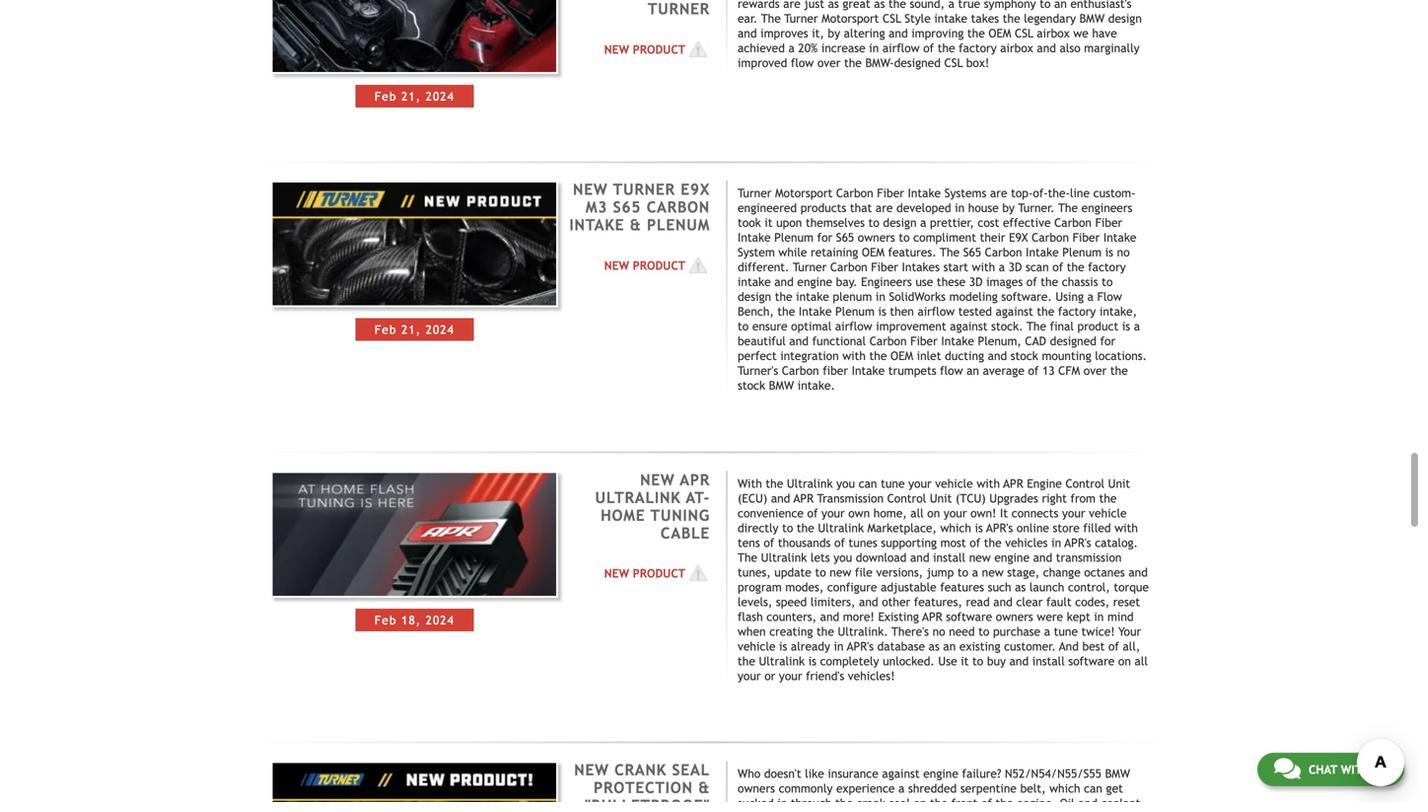 Task type: describe. For each thing, give the bounding box(es) containing it.
completely
[[821, 654, 880, 668]]

new inside the new turner e9x m3 s65 carbon intake & plenum
[[573, 181, 608, 198]]

1 horizontal spatial all
[[1135, 654, 1148, 668]]

1 vertical spatial you
[[834, 550, 853, 564]]

through
[[791, 796, 832, 802]]

download
[[856, 550, 907, 564]]

functional
[[813, 334, 866, 348]]

seal
[[672, 761, 710, 779]]

0 horizontal spatial 3d
[[970, 275, 983, 289]]

1 vertical spatial software
[[1069, 654, 1115, 668]]

inlet
[[917, 349, 942, 363]]

no inside the turner motorsport carbon fiber intake systems are top-of-the-line custom- engineered products that are developed in house by turner. the engineers took it upon themselves to design a prettier, cost effective carbon fiber intake plenum for s65 owners to compliment their e9x carbon fiber intake system while retaining oem features. the s65 carbon intake plenum is no different. turner carbon fiber intakes start with a 3d scan of the factory intake and engine bay. engineers use these 3d images of the chassis to design the intake plenum in solidworks modeling software. using a flow bench, the intake plenum is then airflow tested against the factory intake, to ensure optimal airflow improvement against stock. the final product is a beautiful and functional carbon fiber intake plenum, cad designed for perfect integration with the oem inlet ducting and stock mounting locations. turner's carbon fiber intake trumpets flow an average of 13 cfm over the stock bmw intake.
[[1118, 245, 1130, 259]]

and down the such
[[994, 595, 1013, 609]]

0 vertical spatial unit
[[1109, 476, 1131, 490]]

0 vertical spatial tune
[[881, 476, 905, 490]]

new inside new apr ultralink at- home tuning cable
[[640, 471, 675, 489]]

carbon up the 'that'
[[837, 186, 874, 200]]

at-
[[686, 489, 710, 506]]

bmw inside who doesn't like insurance against engine failure? n52/n54/n55/s55 bmw owners commonly experience a shredded serpentine belt, which can get sucked in through the crank seal on the front of the engine. oil and coola
[[1106, 767, 1131, 781]]

and up integration
[[790, 334, 809, 348]]

improvement
[[876, 319, 947, 333]]

of left tunes at the right bottom of the page
[[835, 536, 845, 549]]

already
[[791, 639, 831, 653]]

cad
[[1026, 334, 1047, 348]]

0 vertical spatial on
[[928, 506, 941, 520]]

ultralink up update
[[761, 550, 807, 564]]

0 vertical spatial install
[[934, 550, 966, 564]]

e9x inside the turner motorsport carbon fiber intake systems are top-of-the-line custom- engineered products that are developed in house by turner. the engineers took it upon themselves to design a prettier, cost effective carbon fiber intake plenum for s65 owners to compliment their e9x carbon fiber intake system while retaining oem features. the s65 carbon intake plenum is no different. turner carbon fiber intakes start with a 3d scan of the factory intake and engine bay. engineers use these 3d images of the chassis to design the intake plenum in solidworks modeling software. using a flow bench, the intake plenum is then airflow tested against the factory intake, to ensure optimal airflow improvement against stock. the final product is a beautiful and functional carbon fiber intake plenum, cad designed for perfect integration with the oem inlet ducting and stock mounting locations. turner's carbon fiber intake trumpets flow an average of 13 cfm over the stock bmw intake.
[[1010, 230, 1029, 244]]

1 horizontal spatial tune
[[1054, 624, 1078, 638]]

& inside the new turner e9x m3 s65 carbon intake & plenum
[[630, 216, 642, 234]]

your up marketplace,
[[909, 476, 932, 490]]

your right or
[[779, 669, 803, 683]]

e9x inside the new turner e9x m3 s65 carbon intake & plenum
[[681, 181, 710, 198]]

locations.
[[1096, 349, 1148, 363]]

your down transmission
[[822, 506, 845, 520]]

and down limiters,
[[821, 610, 840, 623]]

engine
[[1027, 476, 1063, 490]]

read
[[966, 595, 990, 609]]

home
[[601, 506, 646, 524]]

integration
[[781, 349, 839, 363]]

(ecu)
[[738, 491, 768, 505]]

the down the-
[[1059, 201, 1078, 215]]

carbon down improvement
[[870, 334, 907, 348]]

4 image for feb 21, 2024
[[686, 40, 710, 59]]

carbon up bay.
[[831, 260, 868, 274]]

tuning
[[651, 506, 710, 524]]

new tune - e46 m3 csl style intakes by turner image
[[271, 0, 559, 74]]

a inside who doesn't like insurance against engine failure? n52/n54/n55/s55 bmw owners commonly experience a shredded serpentine belt, which can get sucked in through the crank seal on the front of the engine. oil and coola
[[899, 782, 905, 795]]

1 product from the top
[[633, 42, 686, 56]]

a down "chassis"
[[1088, 290, 1094, 303]]

a down developed
[[921, 216, 927, 229]]

belt,
[[1021, 782, 1046, 795]]

kept
[[1067, 610, 1091, 623]]

ultralink down own
[[818, 521, 864, 535]]

1 vertical spatial as
[[929, 639, 940, 653]]

to down the lets
[[815, 565, 826, 579]]

thousands
[[778, 536, 831, 549]]

ultralink.
[[838, 624, 889, 638]]

owners inside with the ultralink you can tune your vehicle with apr engine control unit (ecu) and apr transmission control unit (tcu) upgrades right from the convenience of your own home, all on your own! it connects your vehicle directly to the ultralink marketplace, which is apr's online store filled with tens of thousands of tunes supporting most of the vehicles in apr's catalog. the ultralink lets you download and install new engine and transmission tunes, update to new file versions, jump to a new stage, change octanes and program modes, configure adjustable features such as launch control, torque levels, speed limiters, and other features, read and clear fault codes, reset flash counters, and more!  existing apr software owners were kept in mind when creating the ultralink. there's no need to purchase a tune twice! your vehicle is already in apr's database as an existing customer. and best of all, the ultralink is completely unlocked. use it to buy and install software on all your or your friend's vehicles!
[[996, 610, 1034, 623]]

and inside who doesn't like insurance against engine failure? n52/n54/n55/s55 bmw owners commonly experience a shredded serpentine belt, which can get sucked in through the crank seal on the front of the engine. oil and coola
[[1079, 796, 1098, 802]]

final
[[1050, 319, 1074, 333]]

protection
[[594, 779, 693, 797]]

experience
[[837, 782, 895, 795]]

with
[[738, 476, 763, 490]]

1 vertical spatial design
[[738, 290, 772, 303]]

with up catalog. in the bottom right of the page
[[1115, 521, 1139, 535]]

house
[[969, 201, 999, 215]]

is down already
[[809, 654, 817, 668]]

it inside the turner motorsport carbon fiber intake systems are top-of-the-line custom- engineered products that are developed in house by turner. the engineers took it upon themselves to design a prettier, cost effective carbon fiber intake plenum for s65 owners to compliment their e9x carbon fiber intake system while retaining oem features. the s65 carbon intake plenum is no different. turner carbon fiber intakes start with a 3d scan of the factory intake and engine bay. engineers use these 3d images of the chassis to design the intake plenum in solidworks modeling software. using a flow bench, the intake plenum is then airflow tested against the factory intake, to ensure optimal airflow improvement against stock. the final product is a beautiful and functional carbon fiber intake plenum, cad designed for perfect integration with the oem inlet ducting and stock mounting locations. turner's carbon fiber intake trumpets flow an average of 13 cfm over the stock bmw intake.
[[765, 216, 773, 229]]

developed
[[897, 201, 952, 215]]

0 vertical spatial oem
[[862, 245, 885, 259]]

get
[[1107, 782, 1124, 795]]

configure
[[828, 580, 878, 594]]

to up thousands
[[783, 521, 794, 535]]

1 vertical spatial apr's
[[1065, 536, 1092, 549]]

2 vertical spatial s65
[[964, 245, 982, 259]]

reset
[[1114, 595, 1141, 609]]

1 vertical spatial airflow
[[836, 319, 873, 333]]

online
[[1017, 521, 1050, 535]]

your down (tcu)
[[944, 506, 967, 520]]

to up features
[[958, 565, 969, 579]]

store
[[1053, 521, 1080, 535]]

new product for apr
[[604, 567, 686, 580]]

and down customer.
[[1010, 654, 1029, 668]]

new apr ultralink at-home tuning cable image
[[271, 471, 559, 598]]

1 vertical spatial stock
[[738, 378, 766, 392]]

in down 'engineers'
[[876, 290, 886, 303]]

0 vertical spatial are
[[991, 186, 1008, 200]]

in down systems
[[955, 201, 965, 215]]

tens
[[738, 536, 760, 549]]

product for turner
[[633, 258, 686, 272]]

is up flow
[[1106, 245, 1114, 259]]

new crank seal protection & "bulletproo
[[575, 761, 710, 802]]

speed
[[776, 595, 807, 609]]

systems
[[945, 186, 987, 200]]

your left or
[[738, 669, 761, 683]]

cable
[[661, 524, 710, 542]]

0 vertical spatial you
[[837, 476, 855, 490]]

with down functional
[[843, 349, 866, 363]]

levels,
[[738, 595, 773, 609]]

4 image for feb 18, 2024
[[686, 564, 710, 583]]

and up more!
[[859, 595, 879, 609]]

can inside who doesn't like insurance against engine failure? n52/n54/n55/s55 bmw owners commonly experience a shredded serpentine belt, which can get sucked in through the crank seal on the front of the engine. oil and coola
[[1084, 782, 1103, 795]]

plenum up while
[[775, 230, 814, 244]]

in inside who doesn't like insurance against engine failure? n52/n54/n55/s55 bmw owners commonly experience a shredded serpentine belt, which can get sucked in through the crank seal on the front of the engine. oil and coola
[[778, 796, 788, 802]]

with up (tcu)
[[977, 476, 1000, 490]]

in up twice!
[[1095, 610, 1104, 623]]

feb for new turner e9x m3 s65 carbon intake & plenum
[[375, 323, 397, 337]]

feb 21, 2024 link for 4 icon
[[271, 181, 559, 398]]

0 horizontal spatial control
[[888, 491, 927, 505]]

carbon down line
[[1055, 216, 1092, 229]]

plenum
[[833, 290, 873, 303]]

the down compliment
[[940, 245, 960, 259]]

is down 'own!'
[[975, 521, 984, 535]]

existing
[[879, 610, 920, 623]]

engineers
[[862, 275, 912, 289]]

is down intake,
[[1123, 319, 1131, 333]]

new apr ultralink at- home tuning cable link
[[596, 471, 710, 542]]

in up "completely"
[[834, 639, 844, 653]]

1 horizontal spatial 3d
[[1009, 260, 1023, 274]]

no inside with the ultralink you can tune your vehicle with apr engine control unit (ecu) and apr transmission control unit (tcu) upgrades right from the convenience of your own home, all on your own! it connects your vehicle directly to the ultralink marketplace, which is apr's online store filled with tens of thousands of tunes supporting most of the vehicles in apr's catalog. the ultralink lets you download and install new engine and transmission tunes, update to new file versions, jump to a new stage, change octanes and program modes, configure adjustable features such as launch control, torque levels, speed limiters, and other features, read and clear fault codes, reset flash counters, and more!  existing apr software owners were kept in mind when creating the ultralink. there's no need to purchase a tune twice! your vehicle is already in apr's database as an existing customer. and best of all, the ultralink is completely unlocked. use it to buy and install software on all your or your friend's vehicles!
[[933, 624, 946, 638]]

1 vertical spatial s65
[[836, 230, 855, 244]]

database
[[878, 639, 926, 653]]

or
[[765, 669, 776, 683]]

0 horizontal spatial all
[[911, 506, 924, 520]]

it inside with the ultralink you can tune your vehicle with apr engine control unit (ecu) and apr transmission control unit (tcu) upgrades right from the convenience of your own home, all on your own! it connects your vehicle directly to the ultralink marketplace, which is apr's online store filled with tens of thousands of tunes supporting most of the vehicles in apr's catalog. the ultralink lets you download and install new engine and transmission tunes, update to new file versions, jump to a new stage, change octanes and program modes, configure adjustable features such as launch control, torque levels, speed limiters, and other features, read and clear fault codes, reset flash counters, and more!  existing apr software owners were kept in mind when creating the ultralink. there's no need to purchase a tune twice! your vehicle is already in apr's database as an existing customer. and best of all, the ultralink is completely unlocked. use it to buy and install software on all your or your friend's vehicles!
[[961, 654, 969, 668]]

0 horizontal spatial for
[[818, 230, 833, 244]]

engine inside who doesn't like insurance against engine failure? n52/n54/n55/s55 bmw owners commonly experience a shredded serpentine belt, which can get sucked in through the crank seal on the front of the engine. oil and coola
[[924, 767, 959, 781]]

of left 13
[[1029, 364, 1039, 377]]

tested
[[959, 304, 993, 318]]

1 vertical spatial on
[[1119, 654, 1132, 668]]

to up existing
[[979, 624, 990, 638]]

products
[[801, 201, 847, 215]]

and down plenum,
[[988, 349, 1008, 363]]

new up the such
[[982, 565, 1004, 579]]

1 vertical spatial oem
[[891, 349, 914, 363]]

perfect
[[738, 349, 777, 363]]

carbon down 'effective'
[[1032, 230, 1070, 244]]

prettier,
[[930, 216, 975, 229]]

0 vertical spatial vehicle
[[936, 476, 974, 490]]

of down directly
[[764, 536, 775, 549]]

1 horizontal spatial airflow
[[918, 304, 955, 318]]

when
[[738, 624, 766, 638]]

can inside with the ultralink you can tune your vehicle with apr engine control unit (ecu) and apr transmission control unit (tcu) upgrades right from the convenience of your own home, all on your own! it connects your vehicle directly to the ultralink marketplace, which is apr's online store filled with tens of thousands of tunes supporting most of the vehicles in apr's catalog. the ultralink lets you download and install new engine and transmission tunes, update to new file versions, jump to a new stage, change octanes and program modes, configure adjustable features such as launch control, torque levels, speed limiters, and other features, read and clear fault codes, reset flash counters, and more!  existing apr software owners were kept in mind when creating the ultralink. there's no need to purchase a tune twice! your vehicle is already in apr's database as an existing customer. and best of all, the ultralink is completely unlocked. use it to buy and install software on all your or your friend's vehicles!
[[859, 476, 878, 490]]

best
[[1083, 639, 1105, 653]]

a down the were
[[1045, 624, 1051, 638]]

a up features
[[973, 565, 979, 579]]

ultralink up or
[[759, 654, 805, 668]]

seal
[[890, 796, 911, 802]]

more!
[[843, 610, 875, 623]]

torque
[[1114, 580, 1149, 594]]

0 vertical spatial apr's
[[987, 521, 1014, 535]]

clear
[[1017, 595, 1043, 609]]

unlocked.
[[883, 654, 935, 668]]

new apr ultralink at- home tuning cable
[[596, 471, 710, 542]]

to up flow
[[1102, 275, 1113, 289]]

limiters,
[[811, 595, 856, 609]]

failure?
[[963, 767, 1002, 781]]

upgrades
[[990, 491, 1039, 505]]

with left us
[[1342, 763, 1371, 777]]

1 horizontal spatial stock
[[1011, 349, 1039, 363]]

with up 'images'
[[972, 260, 996, 274]]

tunes
[[849, 536, 878, 549]]

2 horizontal spatial vehicle
[[1089, 506, 1127, 520]]

1 new product from the top
[[604, 42, 686, 56]]

catalog.
[[1095, 536, 1139, 549]]

your up the store
[[1063, 506, 1086, 520]]

on inside who doesn't like insurance against engine failure? n52/n54/n55/s55 bmw owners commonly experience a shredded serpentine belt, which can get sucked in through the crank seal on the front of the engine. oil and coola
[[914, 796, 927, 802]]

a down intake,
[[1134, 319, 1141, 333]]

who
[[738, 767, 761, 781]]

update
[[775, 565, 812, 579]]

most
[[941, 536, 967, 549]]

intake inside the new turner e9x m3 s65 carbon intake & plenum
[[570, 216, 625, 234]]

it
[[1001, 506, 1009, 520]]

21, for the new tune - e46 m3 csl style intakes by turner image
[[402, 89, 421, 103]]

feb 21, 2024 for new turner e9x m3 s65 carbon intake & plenum image at left top
[[375, 323, 455, 337]]

carbon down their
[[985, 245, 1023, 259]]

fault
[[1047, 595, 1072, 609]]

chat with us link
[[1258, 753, 1405, 786]]

18,
[[402, 613, 421, 627]]

plenum inside the new turner e9x m3 s65 carbon intake & plenum
[[647, 216, 710, 234]]

designed
[[1050, 334, 1097, 348]]

a up 'images'
[[999, 260, 1006, 274]]

feb 18, 2024
[[375, 613, 455, 627]]

carbon inside the new turner e9x m3 s65 carbon intake & plenum
[[647, 198, 710, 216]]

counters,
[[767, 610, 817, 623]]

n52/n54/n55/s55
[[1005, 767, 1102, 781]]

1 vertical spatial intake
[[796, 290, 830, 303]]

plenum up "chassis"
[[1063, 245, 1102, 259]]

vehicles!
[[848, 669, 895, 683]]

which inside with the ultralink you can tune your vehicle with apr engine control unit (ecu) and apr transmission control unit (tcu) upgrades right from the convenience of your own home, all on your own! it connects your vehicle directly to the ultralink marketplace, which is apr's online store filled with tens of thousands of tunes supporting most of the vehicles in apr's catalog. the ultralink lets you download and install new engine and transmission tunes, update to new file versions, jump to a new stage, change octanes and program modes, configure adjustable features such as launch control, torque levels, speed limiters, and other features, read and clear fault codes, reset flash counters, and more!  existing apr software owners were kept in mind when creating the ultralink. there's no need to purchase a tune twice! your vehicle is already in apr's database as an existing customer. and best of all, the ultralink is completely unlocked. use it to buy and install software on all your or your friend's vehicles!
[[941, 521, 972, 535]]

effective
[[1003, 216, 1051, 229]]

of up software.
[[1027, 275, 1038, 289]]

then
[[890, 304, 914, 318]]

directly
[[738, 521, 779, 535]]

doesn't
[[765, 767, 802, 781]]

modes,
[[786, 580, 824, 594]]

with the ultralink you can tune your vehicle with apr engine control unit (ecu) and apr transmission control unit (tcu) upgrades right from the convenience of your own home, all on your own! it connects your vehicle directly to the ultralink marketplace, which is apr's online store filled with tens of thousands of tunes supporting most of the vehicles in apr's catalog. the ultralink lets you download and install new engine and transmission tunes, update to new file versions, jump to a new stage, change octanes and program modes, configure adjustable features such as launch control, torque levels, speed limiters, and other features, read and clear fault codes, reset flash counters, and more!  existing apr software owners were kept in mind when creating the ultralink. there's no need to purchase a tune twice! your vehicle is already in apr's database as an existing customer. and best of all, the ultralink is completely unlocked. use it to buy and install software on all your or your friend's vehicles!
[[738, 476, 1149, 683]]

and up the torque
[[1129, 565, 1148, 579]]

front
[[952, 796, 978, 802]]

supporting
[[881, 536, 937, 549]]

apr down features,
[[923, 610, 943, 623]]

apr up convenience
[[794, 491, 814, 505]]

in down the store
[[1052, 536, 1062, 549]]

is left the then
[[879, 304, 887, 318]]



Task type: vqa. For each thing, say whether or not it's contained in the screenshot.
"Qty"
no



Task type: locate. For each thing, give the bounding box(es) containing it.
2 21, from the top
[[402, 323, 421, 337]]

1 vertical spatial owners
[[996, 610, 1034, 623]]

flow
[[1098, 290, 1123, 303]]

the down tens
[[738, 550, 758, 564]]

0 vertical spatial 2024
[[426, 89, 455, 103]]

1 vertical spatial 3d
[[970, 275, 983, 289]]

feb down new turner e9x m3 s65 carbon intake & plenum image at left top
[[375, 323, 397, 337]]

1 horizontal spatial install
[[1033, 654, 1065, 668]]

install down customer.
[[1033, 654, 1065, 668]]

bmw
[[769, 378, 794, 392], [1106, 767, 1131, 781]]

ultralink up cable
[[596, 489, 681, 506]]

bay.
[[836, 275, 858, 289]]

system
[[738, 245, 775, 259]]

to down the 'that'
[[869, 216, 880, 229]]

apr's down 'ultralink.'
[[847, 639, 874, 653]]

use
[[939, 654, 958, 668]]

intakes
[[902, 260, 940, 274]]

1 vertical spatial unit
[[930, 491, 952, 505]]

new crank seal protection & "bulletproof" kits image
[[271, 761, 559, 802]]

1 horizontal spatial bmw
[[1106, 767, 1131, 781]]

2 vertical spatial new product
[[604, 567, 686, 580]]

no up flow
[[1118, 245, 1130, 259]]

1 horizontal spatial are
[[991, 186, 1008, 200]]

engine inside with the ultralink you can tune your vehicle with apr engine control unit (ecu) and apr transmission control unit (tcu) upgrades right from the convenience of your own home, all on your own! it connects your vehicle directly to the ultralink marketplace, which is apr's online store filled with tens of thousands of tunes supporting most of the vehicles in apr's catalog. the ultralink lets you download and install new engine and transmission tunes, update to new file versions, jump to a new stage, change octanes and program modes, configure adjustable features such as launch control, torque levels, speed limiters, and other features, read and clear fault codes, reset flash counters, and more!  existing apr software owners were kept in mind when creating the ultralink. there's no need to purchase a tune twice! your vehicle is already in apr's database as an existing customer. and best of all, the ultralink is completely unlocked. use it to buy and install software on all your or your friend's vehicles!
[[995, 550, 1030, 564]]

apr up upgrades
[[1004, 476, 1024, 490]]

of up thousands
[[808, 506, 818, 520]]

no
[[1118, 245, 1130, 259], [933, 624, 946, 638]]

0 vertical spatial no
[[1118, 245, 1130, 259]]

0 horizontal spatial vehicle
[[738, 639, 776, 653]]

engine
[[798, 275, 833, 289], [995, 550, 1030, 564], [924, 767, 959, 781]]

who doesn't like insurance against engine failure? n52/n54/n55/s55 bmw owners commonly experience a shredded serpentine belt, which can get sucked in through the crank seal on the front of the engine. oil and coola
[[738, 767, 1147, 802]]

the
[[1059, 201, 1078, 215], [940, 245, 960, 259], [1027, 319, 1047, 333], [738, 550, 758, 564]]

2 vertical spatial vehicle
[[738, 639, 776, 653]]

software.
[[1002, 290, 1053, 303]]

apr's down it
[[987, 521, 1014, 535]]

file
[[855, 565, 873, 579]]

0 horizontal spatial owners
[[738, 782, 776, 795]]

intake up optimal
[[796, 290, 830, 303]]

product for apr
[[633, 567, 686, 580]]

0 vertical spatial engine
[[798, 275, 833, 289]]

2 feb 21, 2024 from the top
[[375, 323, 455, 337]]

plenum,
[[978, 334, 1022, 348]]

new product
[[604, 42, 686, 56], [604, 258, 686, 272], [604, 567, 686, 580]]

0 horizontal spatial tune
[[881, 476, 905, 490]]

1 horizontal spatial design
[[883, 216, 917, 229]]

2 vertical spatial apr's
[[847, 639, 874, 653]]

codes,
[[1076, 595, 1110, 609]]

ultralink up transmission
[[787, 476, 833, 490]]

features,
[[914, 595, 963, 609]]

owners inside the turner motorsport carbon fiber intake systems are top-of-the-line custom- engineered products that are developed in house by turner. the engineers took it upon themselves to design a prettier, cost effective carbon fiber intake plenum for s65 owners to compliment their e9x carbon fiber intake system while retaining oem features. the s65 carbon intake plenum is no different. turner carbon fiber intakes start with a 3d scan of the factory intake and engine bay. engineers use these 3d images of the chassis to design the intake plenum in solidworks modeling software. using a flow bench, the intake plenum is then airflow tested against the factory intake, to ensure optimal airflow improvement against stock. the final product is a beautiful and functional carbon fiber intake plenum, cad designed for perfect integration with the oem inlet ducting and stock mounting locations. turner's carbon fiber intake trumpets flow an average of 13 cfm over the stock bmw intake.
[[858, 230, 896, 244]]

0 vertical spatial s65
[[613, 198, 642, 216]]

2 vertical spatial engine
[[924, 767, 959, 781]]

ultralink
[[787, 476, 833, 490], [596, 489, 681, 506], [818, 521, 864, 535], [761, 550, 807, 564], [759, 654, 805, 668]]

on down the shredded
[[914, 796, 927, 802]]

these
[[937, 275, 966, 289]]

software up need
[[946, 610, 993, 623]]

1 horizontal spatial an
[[967, 364, 980, 377]]

and down the different.
[[775, 275, 794, 289]]

0 vertical spatial factory
[[1089, 260, 1126, 274]]

2 feb from the top
[[375, 323, 397, 337]]

new product for turner
[[604, 258, 686, 272]]

s65 down themselves
[[836, 230, 855, 244]]

for down product on the right
[[1101, 334, 1116, 348]]

intake
[[908, 186, 941, 200], [570, 216, 625, 234], [738, 230, 771, 244], [1104, 230, 1137, 244], [1026, 245, 1059, 259], [799, 304, 832, 318], [942, 334, 975, 348], [852, 364, 885, 377]]

feb 21, 2024 for the new tune - e46 m3 csl style intakes by turner image
[[375, 89, 455, 103]]

0 horizontal spatial can
[[859, 476, 878, 490]]

2024 for new apr ultralink at- home tuning cable
[[426, 613, 455, 627]]

1 vertical spatial tune
[[1054, 624, 1078, 638]]

1 horizontal spatial software
[[1069, 654, 1115, 668]]

for up retaining
[[818, 230, 833, 244]]

3 product from the top
[[633, 567, 686, 580]]

themselves
[[806, 216, 865, 229]]

0 horizontal spatial apr's
[[847, 639, 874, 653]]

can left get
[[1084, 782, 1103, 795]]

flash
[[738, 610, 763, 623]]

0 vertical spatial feb 21, 2024
[[375, 89, 455, 103]]

engineered
[[738, 201, 797, 215]]

which inside who doesn't like insurance against engine failure? n52/n54/n55/s55 bmw owners commonly experience a shredded serpentine belt, which can get sucked in through the crank seal on the front of the engine. oil and coola
[[1050, 782, 1081, 795]]

1 vertical spatial against
[[950, 319, 988, 333]]

21, down the new tune - e46 m3 csl style intakes by turner image
[[402, 89, 421, 103]]

which up oil
[[1050, 782, 1081, 795]]

of inside who doesn't like insurance against engine failure? n52/n54/n55/s55 bmw owners commonly experience a shredded serpentine belt, which can get sucked in through the crank seal on the front of the engine. oil and coola
[[982, 796, 993, 802]]

1 horizontal spatial &
[[699, 779, 710, 797]]

connects
[[1012, 506, 1059, 520]]

21,
[[402, 89, 421, 103], [402, 323, 421, 337]]

the inside with the ultralink you can tune your vehicle with apr engine control unit (ecu) and apr transmission control unit (tcu) upgrades right from the convenience of your own home, all on your own! it connects your vehicle directly to the ultralink marketplace, which is apr's online store filled with tens of thousands of tunes supporting most of the vehicles in apr's catalog. the ultralink lets you download and install new engine and transmission tunes, update to new file versions, jump to a new stage, change octanes and program modes, configure adjustable features such as launch control, torque levels, speed limiters, and other features, read and clear fault codes, reset flash counters, and more!  existing apr software owners were kept in mind when creating the ultralink. there's no need to purchase a tune twice! your vehicle is already in apr's database as an existing customer. and best of all, the ultralink is completely unlocked. use it to buy and install software on all your or your friend's vehicles!
[[738, 550, 758, 564]]

0 horizontal spatial are
[[876, 201, 893, 215]]

tune up and
[[1054, 624, 1078, 638]]

commonly
[[779, 782, 833, 795]]

1 vertical spatial all
[[1135, 654, 1148, 668]]

the up cad
[[1027, 319, 1047, 333]]

0 horizontal spatial against
[[882, 767, 920, 781]]

2 2024 from the top
[[426, 323, 455, 337]]

1 vertical spatial which
[[1050, 782, 1081, 795]]

plenum up 4 icon
[[647, 216, 710, 234]]

0 horizontal spatial as
[[929, 639, 940, 653]]

average
[[983, 364, 1025, 377]]

control up from
[[1066, 476, 1105, 490]]

0 horizontal spatial bmw
[[769, 378, 794, 392]]

2 vertical spatial owners
[[738, 782, 776, 795]]

and down 'supporting'
[[911, 550, 930, 564]]

0 vertical spatial as
[[1015, 580, 1026, 594]]

there's
[[892, 624, 929, 638]]

octanes
[[1085, 565, 1126, 579]]

bmw inside the turner motorsport carbon fiber intake systems are top-of-the-line custom- engineered products that are developed in house by turner. the engineers took it upon themselves to design a prettier, cost effective carbon fiber intake plenum for s65 owners to compliment their e9x carbon fiber intake system while retaining oem features. the s65 carbon intake plenum is no different. turner carbon fiber intakes start with a 3d scan of the factory intake and engine bay. engineers use these 3d images of the chassis to design the intake plenum in solidworks modeling software. using a flow bench, the intake plenum is then airflow tested against the factory intake, to ensure optimal airflow improvement against stock. the final product is a beautiful and functional carbon fiber intake plenum, cad designed for perfect integration with the oem inlet ducting and stock mounting locations. turner's carbon fiber intake trumpets flow an average of 13 cfm over the stock bmw intake.
[[769, 378, 794, 392]]

of right most
[[970, 536, 981, 549]]

ducting
[[945, 349, 985, 363]]

an down ducting
[[967, 364, 980, 377]]

turner right the m3
[[614, 181, 676, 198]]

engine up the shredded
[[924, 767, 959, 781]]

solidworks
[[889, 290, 946, 303]]

bmw up get
[[1106, 767, 1131, 781]]

0 horizontal spatial on
[[914, 796, 927, 802]]

and up convenience
[[771, 491, 791, 505]]

0 vertical spatial bmw
[[769, 378, 794, 392]]

0 vertical spatial against
[[996, 304, 1034, 318]]

2 vertical spatial on
[[914, 796, 927, 802]]

1 4 image from the top
[[686, 40, 710, 59]]

convenience
[[738, 506, 804, 520]]

2 horizontal spatial owners
[[996, 610, 1034, 623]]

2 feb 21, 2024 link from the top
[[271, 181, 559, 398]]

1 vertical spatial no
[[933, 624, 946, 638]]

new up 'configure' at the right bottom of page
[[830, 565, 852, 579]]

bmw down turner's
[[769, 378, 794, 392]]

2024 down new turner e9x m3 s65 carbon intake & plenum image at left top
[[426, 323, 455, 337]]

1 vertical spatial are
[[876, 201, 893, 215]]

ensure
[[753, 319, 788, 333]]

an inside the turner motorsport carbon fiber intake systems are top-of-the-line custom- engineered products that are developed in house by turner. the engineers took it upon themselves to design a prettier, cost effective carbon fiber intake plenum for s65 owners to compliment their e9x carbon fiber intake system while retaining oem features. the s65 carbon intake plenum is no different. turner carbon fiber intakes start with a 3d scan of the factory intake and engine bay. engineers use these 3d images of the chassis to design the intake plenum in solidworks modeling software. using a flow bench, the intake plenum is then airflow tested against the factory intake, to ensure optimal airflow improvement against stock. the final product is a beautiful and functional carbon fiber intake plenum, cad designed for perfect integration with the oem inlet ducting and stock mounting locations. turner's carbon fiber intake trumpets flow an average of 13 cfm over the stock bmw intake.
[[967, 364, 980, 377]]

0 horizontal spatial s65
[[613, 198, 642, 216]]

carbon down integration
[[782, 364, 820, 377]]

1 vertical spatial vehicle
[[1089, 506, 1127, 520]]

1 horizontal spatial can
[[1084, 782, 1103, 795]]

features.
[[889, 245, 937, 259]]

1 vertical spatial product
[[633, 258, 686, 272]]

1 vertical spatial an
[[944, 639, 956, 653]]

2 product from the top
[[633, 258, 686, 272]]

product
[[1078, 319, 1119, 333]]

new up features
[[970, 550, 991, 564]]

intake down the different.
[[738, 275, 771, 289]]

comments image
[[1275, 757, 1301, 780]]

2 4 image from the top
[[686, 564, 710, 583]]

3 feb from the top
[[375, 613, 397, 627]]

apr inside new apr ultralink at- home tuning cable
[[680, 471, 710, 489]]

creating
[[770, 624, 813, 638]]

3d up modeling
[[970, 275, 983, 289]]

4 image
[[686, 255, 710, 275]]

plenum down plenum
[[836, 304, 875, 318]]

1 feb from the top
[[375, 89, 397, 103]]

engine inside the turner motorsport carbon fiber intake systems are top-of-the-line custom- engineered products that are developed in house by turner. the engineers took it upon themselves to design a prettier, cost effective carbon fiber intake plenum for s65 owners to compliment their e9x carbon fiber intake system while retaining oem features. the s65 carbon intake plenum is no different. turner carbon fiber intakes start with a 3d scan of the factory intake and engine bay. engineers use these 3d images of the chassis to design the intake plenum in solidworks modeling software. using a flow bench, the intake plenum is then airflow tested against the factory intake, to ensure optimal airflow improvement against stock. the final product is a beautiful and functional carbon fiber intake plenum, cad designed for perfect integration with the oem inlet ducting and stock mounting locations. turner's carbon fiber intake trumpets flow an average of 13 cfm over the stock bmw intake.
[[798, 275, 833, 289]]

as down stage,
[[1015, 580, 1026, 594]]

m3
[[586, 198, 608, 216]]

new turner e9x m3 s65 carbon intake & plenum image
[[271, 181, 559, 308]]

on down 'all,'
[[1119, 654, 1132, 668]]

0 vertical spatial intake
[[738, 275, 771, 289]]

1 vertical spatial for
[[1101, 334, 1116, 348]]

0 vertical spatial control
[[1066, 476, 1105, 490]]

0 vertical spatial feb 21, 2024 link
[[271, 0, 559, 107]]

1 vertical spatial engine
[[995, 550, 1030, 564]]

s65 inside the new turner e9x m3 s65 carbon intake & plenum
[[613, 198, 642, 216]]

design up bench,
[[738, 290, 772, 303]]

engine.
[[1017, 796, 1057, 802]]

1 horizontal spatial turner
[[738, 186, 772, 200]]

turner up engineered
[[738, 186, 772, 200]]

as up use
[[929, 639, 940, 653]]

2 horizontal spatial apr's
[[1065, 536, 1092, 549]]

apr's up transmission in the bottom right of the page
[[1065, 536, 1092, 549]]

to down bench,
[[738, 319, 749, 333]]

trumpets
[[889, 364, 937, 377]]

optimal
[[791, 319, 832, 333]]

1 horizontal spatial against
[[950, 319, 988, 333]]

feb 21, 2024 down new turner e9x m3 s65 carbon intake & plenum image at left top
[[375, 323, 455, 337]]

engine up stage,
[[995, 550, 1030, 564]]

plenum
[[647, 216, 710, 234], [775, 230, 814, 244], [1063, 245, 1102, 259], [836, 304, 875, 318]]

of left 'all,'
[[1109, 639, 1120, 653]]

an up use
[[944, 639, 956, 653]]

against inside who doesn't like insurance against engine failure? n52/n54/n55/s55 bmw owners commonly experience a shredded serpentine belt, which can get sucked in through the crank seal on the front of the engine. oil and coola
[[882, 767, 920, 781]]

1 horizontal spatial as
[[1015, 580, 1026, 594]]

0 vertical spatial stock
[[1011, 349, 1039, 363]]

3 new product from the top
[[604, 567, 686, 580]]

1 horizontal spatial which
[[1050, 782, 1081, 795]]

& inside new crank seal protection & "bulletproo
[[699, 779, 710, 797]]

new turner e9x m3 s65 carbon intake & plenum
[[570, 181, 710, 234]]

are right the 'that'
[[876, 201, 893, 215]]

install
[[934, 550, 966, 564], [1033, 654, 1065, 668]]

to up features.
[[899, 230, 910, 244]]

0 vertical spatial software
[[946, 610, 993, 623]]

1 vertical spatial install
[[1033, 654, 1065, 668]]

0 horizontal spatial software
[[946, 610, 993, 623]]

0 vertical spatial e9x
[[681, 181, 710, 198]]

owners up purchase
[[996, 610, 1034, 623]]

1 vertical spatial feb
[[375, 323, 397, 337]]

13
[[1043, 364, 1055, 377]]

0 vertical spatial an
[[967, 364, 980, 377]]

2 horizontal spatial turner
[[793, 260, 827, 274]]

while
[[779, 245, 808, 259]]

0 vertical spatial feb
[[375, 89, 397, 103]]

2 vertical spatial 2024
[[426, 613, 455, 627]]

0 vertical spatial it
[[765, 216, 773, 229]]

is down the creating
[[780, 639, 788, 653]]

of-
[[1033, 186, 1049, 200]]

can up transmission
[[859, 476, 878, 490]]

you
[[837, 476, 855, 490], [834, 550, 853, 564]]

1 vertical spatial control
[[888, 491, 927, 505]]

2 vertical spatial feb
[[375, 613, 397, 627]]

2024 for new turner e9x m3 s65 carbon intake & plenum
[[426, 323, 455, 337]]

airflow down solidworks on the right of page
[[918, 304, 955, 318]]

1 vertical spatial feb 21, 2024 link
[[271, 181, 559, 398]]

mounting
[[1042, 349, 1092, 363]]

0 vertical spatial product
[[633, 42, 686, 56]]

the
[[1067, 260, 1085, 274], [1041, 275, 1059, 289], [775, 290, 793, 303], [778, 304, 796, 318], [1037, 304, 1055, 318], [870, 349, 887, 363], [1111, 364, 1129, 377], [766, 476, 784, 490], [1100, 491, 1117, 505], [797, 521, 815, 535], [984, 536, 1002, 549], [817, 624, 835, 638], [738, 654, 756, 668], [836, 796, 853, 802], [931, 796, 948, 802], [996, 796, 1014, 802]]

a up seal
[[899, 782, 905, 795]]

took
[[738, 216, 761, 229]]

motorsport
[[776, 186, 833, 200]]

0 horizontal spatial an
[[944, 639, 956, 653]]

2 new product from the top
[[604, 258, 686, 272]]

feb 21, 2024
[[375, 89, 455, 103], [375, 323, 455, 337]]

1 vertical spatial 21,
[[402, 323, 421, 337]]

apr up tuning
[[680, 471, 710, 489]]

4 image
[[686, 40, 710, 59], [686, 564, 710, 583]]

1 feb 21, 2024 from the top
[[375, 89, 455, 103]]

retaining
[[811, 245, 859, 259]]

customer.
[[1005, 639, 1056, 653]]

feb 21, 2024 link for feb 21, 2024 4 image
[[271, 0, 559, 107]]

home,
[[874, 506, 907, 520]]

0 horizontal spatial turner
[[614, 181, 676, 198]]

1 vertical spatial &
[[699, 779, 710, 797]]

and
[[775, 275, 794, 289], [790, 334, 809, 348], [988, 349, 1008, 363], [771, 491, 791, 505], [911, 550, 930, 564], [1034, 550, 1053, 564], [1129, 565, 1148, 579], [859, 595, 879, 609], [994, 595, 1013, 609], [821, 610, 840, 623], [1010, 654, 1029, 668], [1079, 796, 1098, 802]]

0 vertical spatial can
[[859, 476, 878, 490]]

crank
[[615, 761, 667, 779]]

stock down cad
[[1011, 349, 1039, 363]]

and right oil
[[1079, 796, 1098, 802]]

3 2024 from the top
[[426, 613, 455, 627]]

owners down the 'that'
[[858, 230, 896, 244]]

feb 21, 2024 down the new tune - e46 m3 csl style intakes by turner image
[[375, 89, 455, 103]]

21, for new turner e9x m3 s65 carbon intake & plenum image at left top
[[402, 323, 421, 337]]

an inside with the ultralink you can tune your vehicle with apr engine control unit (ecu) and apr transmission control unit (tcu) upgrades right from the convenience of your own home, all on your own! it connects your vehicle directly to the ultralink marketplace, which is apr's online store filled with tens of thousands of tunes supporting most of the vehicles in apr's catalog. the ultralink lets you download and install new engine and transmission tunes, update to new file versions, jump to a new stage, change octanes and program modes, configure adjustable features such as launch control, torque levels, speed limiters, and other features, read and clear fault codes, reset flash counters, and more!  existing apr software owners were kept in mind when creating the ultralink. there's no need to purchase a tune twice! your vehicle is already in apr's database as an existing customer. and best of all, the ultralink is completely unlocked. use it to buy and install software on all your or your friend's vehicles!
[[944, 639, 956, 653]]

intake.
[[798, 378, 836, 392]]

design
[[883, 216, 917, 229], [738, 290, 772, 303]]

new crank seal protection & "bulletproo link
[[575, 761, 710, 802]]

twice!
[[1082, 624, 1116, 638]]

ultralink inside new apr ultralink at- home tuning cable
[[596, 489, 681, 506]]

feb
[[375, 89, 397, 103], [375, 323, 397, 337], [375, 613, 397, 627]]

fiber
[[823, 364, 849, 377]]

to down existing
[[973, 654, 984, 668]]

&
[[630, 216, 642, 234], [699, 779, 710, 797]]

tune up home,
[[881, 476, 905, 490]]

1 2024 from the top
[[426, 89, 455, 103]]

marketplace,
[[868, 521, 937, 535]]

of down serpentine
[[982, 796, 993, 802]]

need
[[949, 624, 975, 638]]

2 horizontal spatial on
[[1119, 654, 1132, 668]]

which up most
[[941, 521, 972, 535]]

serpentine
[[961, 782, 1017, 795]]

stock.
[[992, 319, 1024, 333]]

new inside new crank seal protection & "bulletproo
[[575, 761, 609, 779]]

factory down using
[[1059, 304, 1097, 318]]

tunes,
[[738, 565, 771, 579]]

are
[[991, 186, 1008, 200], [876, 201, 893, 215]]

owners inside who doesn't like insurance against engine failure? n52/n54/n55/s55 bmw owners commonly experience a shredded serpentine belt, which can get sucked in through the crank seal on the front of the engine. oil and coola
[[738, 782, 776, 795]]

1 feb 21, 2024 link from the top
[[271, 0, 559, 107]]

1 vertical spatial feb 21, 2024
[[375, 323, 455, 337]]

in
[[955, 201, 965, 215], [876, 290, 886, 303], [1052, 536, 1062, 549], [1095, 610, 1104, 623], [834, 639, 844, 653], [778, 796, 788, 802]]

an
[[967, 364, 980, 377], [944, 639, 956, 653]]

0 horizontal spatial engine
[[798, 275, 833, 289]]

and down vehicles at bottom right
[[1034, 550, 1053, 564]]

turner inside the new turner e9x m3 s65 carbon intake & plenum
[[614, 181, 676, 198]]

using
[[1056, 290, 1084, 303]]

1 21, from the top
[[402, 89, 421, 103]]

0 vertical spatial design
[[883, 216, 917, 229]]

1 horizontal spatial owners
[[858, 230, 896, 244]]

stock down turner's
[[738, 378, 766, 392]]

feb for new apr ultralink at- home tuning cable
[[375, 613, 397, 627]]

0 horizontal spatial intake
[[738, 275, 771, 289]]

transmission
[[1057, 550, 1122, 564]]

in down doesn't
[[778, 796, 788, 802]]

oem up 'engineers'
[[862, 245, 885, 259]]

1 vertical spatial factory
[[1059, 304, 1097, 318]]

1 horizontal spatial on
[[928, 506, 941, 520]]

0 vertical spatial &
[[630, 216, 642, 234]]

& right the m3
[[630, 216, 642, 234]]

1 horizontal spatial unit
[[1109, 476, 1131, 490]]

turner
[[614, 181, 676, 198], [738, 186, 772, 200], [793, 260, 827, 274]]

different.
[[738, 260, 790, 274]]

of right the scan
[[1053, 260, 1064, 274]]



